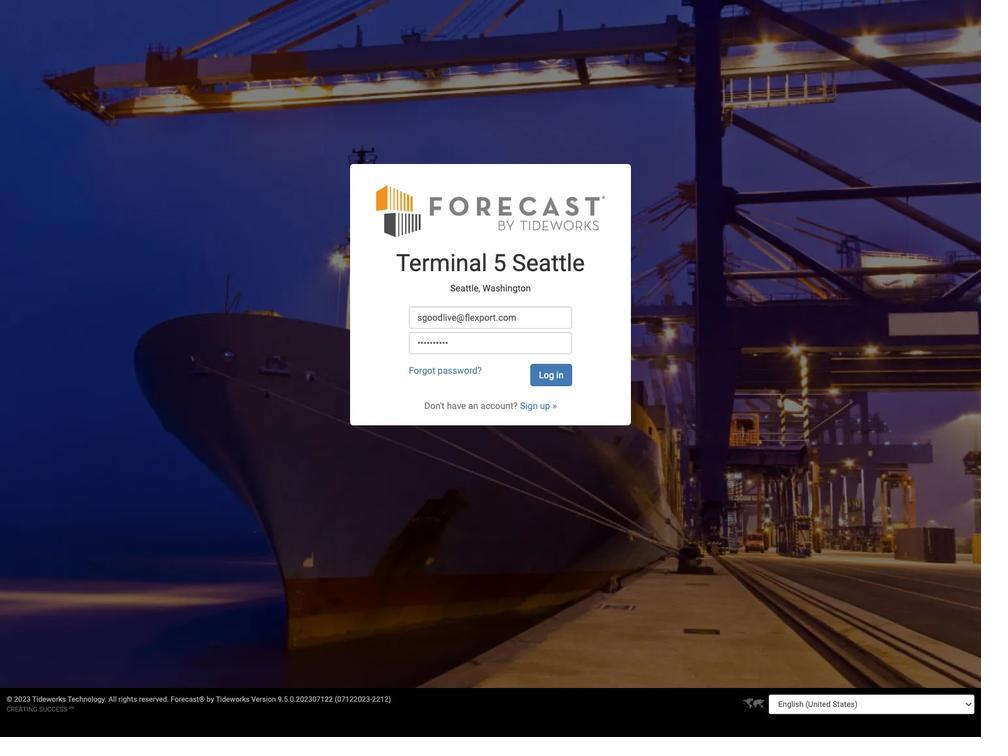 Task type: locate. For each thing, give the bounding box(es) containing it.
creating
[[7, 706, 37, 713]]

5
[[493, 250, 507, 277]]

version
[[252, 696, 276, 704]]

all
[[109, 696, 117, 704]]

2212)
[[372, 696, 391, 704]]

account?
[[481, 401, 518, 411]]

sign
[[520, 401, 538, 411]]

forgot password? link
[[409, 366, 482, 376]]

(07122023-
[[335, 696, 372, 704]]

2023
[[14, 696, 31, 704]]

up
[[541, 401, 551, 411]]

tideworks up success
[[32, 696, 66, 704]]

seattle
[[513, 250, 585, 277]]

log
[[539, 370, 555, 381]]

don't have an account? sign up »
[[425, 401, 557, 411]]

by
[[207, 696, 214, 704]]

»
[[553, 401, 557, 411]]

in
[[557, 370, 564, 381]]

tideworks right by
[[216, 696, 250, 704]]

© 2023 tideworks technology. all rights reserved. forecast® by tideworks version 9.5.0.202307122 (07122023-2212) creating success ℠
[[7, 696, 391, 713]]

success
[[39, 706, 67, 713]]

©
[[7, 696, 12, 704]]

tideworks
[[32, 696, 66, 704], [216, 696, 250, 704]]

Email or username text field
[[409, 307, 573, 329]]

forgot
[[409, 366, 436, 376]]

log in button
[[531, 364, 573, 386]]

0 horizontal spatial tideworks
[[32, 696, 66, 704]]

1 horizontal spatial tideworks
[[216, 696, 250, 704]]



Task type: vqa. For each thing, say whether or not it's contained in the screenshot.
containers on the left
no



Task type: describe. For each thing, give the bounding box(es) containing it.
an
[[469, 401, 479, 411]]

℠
[[69, 706, 74, 713]]

9.5.0.202307122
[[278, 696, 333, 704]]

forecast® by tideworks image
[[377, 184, 605, 238]]

terminal
[[397, 250, 488, 277]]

password?
[[438, 366, 482, 376]]

rights
[[119, 696, 137, 704]]

have
[[447, 401, 466, 411]]

sign up » link
[[520, 401, 557, 411]]

Password password field
[[409, 332, 573, 354]]

1 tideworks from the left
[[32, 696, 66, 704]]

forecast®
[[171, 696, 205, 704]]

terminal 5 seattle seattle, washington
[[397, 250, 585, 293]]

seattle,
[[451, 283, 481, 293]]

2 tideworks from the left
[[216, 696, 250, 704]]

don't
[[425, 401, 445, 411]]

washington
[[483, 283, 531, 293]]

technology.
[[68, 696, 107, 704]]

forgot password? log in
[[409, 366, 564, 381]]

reserved.
[[139, 696, 169, 704]]



